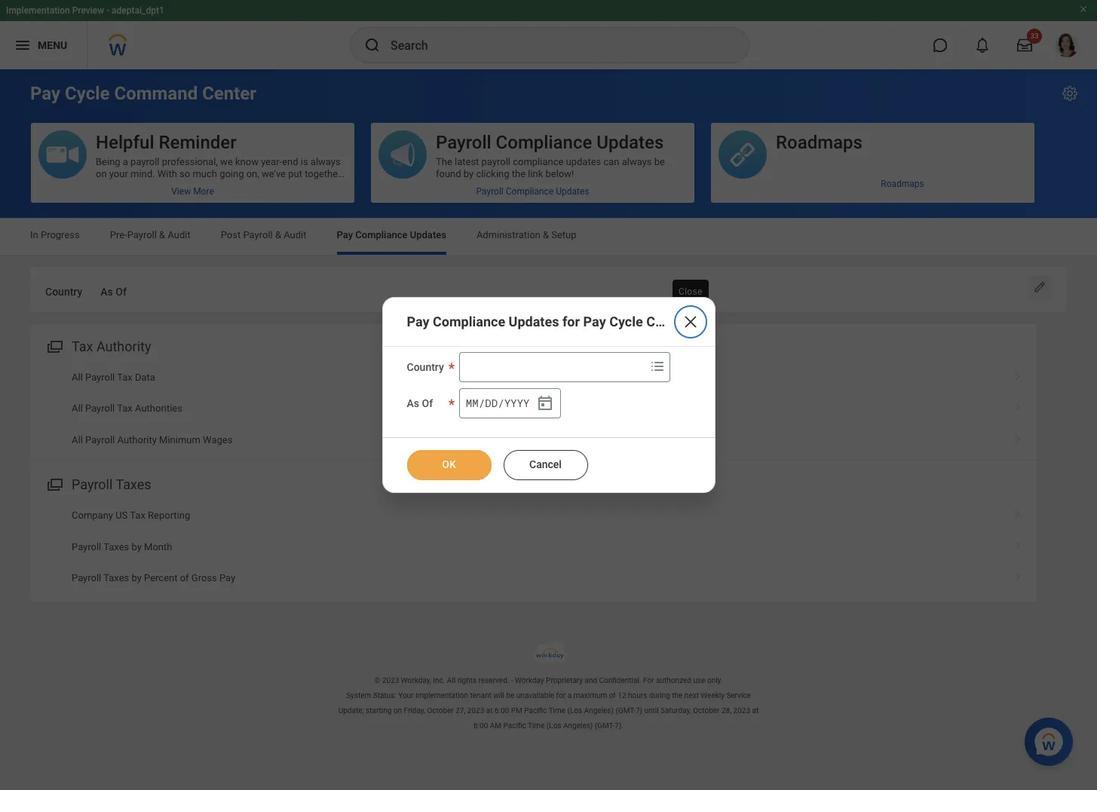 Task type: locate. For each thing, give the bounding box(es) containing it.
1 always from the left
[[311, 156, 341, 167]]

1 horizontal spatial october
[[693, 707, 720, 715]]

pre-
[[110, 229, 127, 241]]

as up the tax authority
[[100, 286, 113, 298]]

tax
[[72, 339, 93, 354], [117, 372, 133, 383], [117, 403, 133, 414], [130, 510, 145, 521]]

2 list from the top
[[30, 500, 1037, 594]]

(los down unavailable
[[547, 722, 562, 730]]

0 vertical spatial (gmt-
[[616, 707, 636, 715]]

can
[[604, 156, 620, 167]]

2023 right 27,
[[468, 707, 485, 715]]

video
[[129, 180, 153, 192]]

of left mm
[[422, 398, 433, 410]]

payroll
[[436, 132, 492, 153], [476, 186, 504, 197], [127, 229, 157, 241], [243, 229, 273, 241], [85, 372, 115, 383], [85, 403, 115, 414], [85, 434, 115, 446], [72, 477, 113, 493], [72, 541, 101, 553], [72, 573, 101, 584]]

your
[[109, 168, 128, 180], [151, 192, 170, 204]]

pacific down unavailable
[[524, 707, 547, 715]]

the inside © 2023 workday, inc. all rights reserved. - workday proprietary and confidential. for authorized use only. system status: your implementation tenant will be unavailable for a maximum of 12 hours during the next weekly service update; starting on friday, october 27, 2023 at 6:00 pm pacific time (los angeles) (gmt-7) until saturday, october 28, 2023 at 6:00 am pacific time (los angeles) (gmt-7).
[[672, 692, 683, 700]]

0 horizontal spatial -
[[106, 5, 109, 16]]

1 vertical spatial be
[[507, 692, 515, 700]]

of inside being a payroll professional, we know year-end is always on your mind. with so much going on, we've put together a quick video to remind you of some important concepts to help keep your stress down!
[[217, 180, 226, 192]]

&
[[159, 229, 165, 241], [275, 229, 281, 241], [543, 229, 549, 241]]

all inside © 2023 workday, inc. all rights reserved. - workday proprietary and confidential. for authorized use only. system status: your implementation tenant will be unavailable for a maximum of 12 hours during the next weekly service update; starting on friday, october 27, 2023 at 6:00 pm pacific time (los angeles) (gmt-7) until saturday, october 28, 2023 at 6:00 am pacific time (los angeles) (gmt-7).
[[447, 677, 456, 685]]

at up am
[[486, 707, 493, 715]]

1 horizontal spatial center
[[713, 314, 753, 330]]

be right will on the bottom left of page
[[507, 692, 515, 700]]

taxes down us
[[104, 541, 129, 553]]

roadmaps
[[776, 132, 863, 153], [881, 178, 925, 189]]

payroll compliance updates down link
[[476, 186, 590, 197]]

0 vertical spatial for
[[563, 314, 580, 330]]

& for post payroll & audit
[[275, 229, 281, 241]]

your up quick
[[109, 168, 128, 180]]

updates
[[597, 132, 664, 153], [556, 186, 590, 197], [410, 229, 447, 241], [509, 314, 559, 330]]

0 horizontal spatial on
[[96, 168, 107, 180]]

close
[[679, 287, 703, 297]]

of inside payroll taxes by percent of gross pay link
[[180, 573, 189, 584]]

audit down important on the top left of page
[[284, 229, 307, 241]]

configure this page image
[[1061, 84, 1080, 103]]

found
[[436, 168, 461, 180]]

implementation left the preview
[[6, 5, 70, 16]]

1 vertical spatial command
[[647, 314, 709, 330]]

payroll up clicking
[[482, 156, 511, 167]]

a left quick
[[96, 180, 101, 192]]

2 vertical spatial of
[[609, 692, 616, 700]]

1 payroll from the left
[[131, 156, 160, 167]]

tax right us
[[130, 510, 145, 521]]

1 horizontal spatial -
[[511, 677, 513, 685]]

/ right mm
[[479, 396, 485, 410]]

0 horizontal spatial &
[[159, 229, 165, 241]]

2 october from the left
[[693, 707, 720, 715]]

the left next
[[672, 692, 683, 700]]

for down proprietary
[[556, 692, 566, 700]]

all payroll tax data link
[[30, 362, 1037, 393]]

payroll down all payroll tax authorities
[[85, 434, 115, 446]]

command up helpful reminder
[[114, 83, 198, 104]]

6:00 left pm
[[495, 707, 509, 715]]

to down with
[[155, 180, 164, 192]]

1 chevron right image from the top
[[1009, 429, 1028, 444]]

-
[[106, 5, 109, 16], [511, 677, 513, 685]]

0 horizontal spatial (los
[[547, 722, 562, 730]]

0 horizontal spatial as
[[100, 286, 113, 298]]

of inside © 2023 workday, inc. all rights reserved. - workday proprietary and confidential. for authorized use only. system status: your implementation tenant will be unavailable for a maximum of 12 hours during the next weekly service update; starting on friday, october 27, 2023 at 6:00 pm pacific time (los angeles) (gmt-7) until saturday, october 28, 2023 at 6:00 am pacific time (los angeles) (gmt-7).
[[609, 692, 616, 700]]

1 vertical spatial angeles)
[[564, 722, 593, 730]]

2 audit from the left
[[284, 229, 307, 241]]

angeles)
[[584, 707, 614, 715], [564, 722, 593, 730]]

on left friday,
[[394, 707, 402, 715]]

0 vertical spatial a
[[123, 156, 128, 167]]

be right can
[[655, 156, 665, 167]]

1 horizontal spatial at
[[753, 707, 759, 715]]

payroll inside the latest payroll compliance updates can always be found by clicking the link below!
[[482, 156, 511, 167]]

at right 28,
[[753, 707, 759, 715]]

all up payroll taxes
[[72, 434, 83, 446]]

audit down stress at the left top
[[168, 229, 191, 241]]

company
[[72, 510, 113, 521]]

command
[[114, 83, 198, 104], [647, 314, 709, 330]]

1 / from the left
[[479, 396, 485, 410]]

tax for reporting
[[130, 510, 145, 521]]

& right post
[[275, 229, 281, 241]]

a down proprietary
[[568, 692, 572, 700]]

0 vertical spatial on
[[96, 168, 107, 180]]

taxes for payroll taxes
[[116, 477, 151, 493]]

all payroll authority minimum wages
[[72, 434, 233, 446]]

authority down all payroll tax authorities
[[117, 434, 157, 446]]

1 audit from the left
[[168, 229, 191, 241]]

of up the tax authority
[[116, 286, 127, 298]]

payroll compliance updates up compliance
[[436, 132, 664, 153]]

chevron right image inside payroll taxes by month link
[[1009, 536, 1028, 551]]

1 vertical spatial of
[[180, 573, 189, 584]]

administration & setup
[[477, 229, 577, 241]]

mind.
[[131, 168, 155, 180]]

list
[[30, 362, 1037, 456], [30, 500, 1037, 594]]

center up reminder
[[202, 83, 257, 104]]

1 horizontal spatial roadmaps
[[881, 178, 925, 189]]

concepts
[[301, 180, 341, 192]]

cancel
[[530, 459, 562, 471]]

0 horizontal spatial roadmaps
[[776, 132, 863, 153]]

0 horizontal spatial october
[[427, 707, 454, 715]]

starting
[[366, 707, 392, 715]]

center
[[202, 83, 257, 104], [713, 314, 753, 330]]

(gmt-
[[616, 707, 636, 715], [595, 722, 615, 730]]

1 vertical spatial country
[[407, 361, 444, 373]]

going
[[220, 168, 244, 180]]

for up country field
[[563, 314, 580, 330]]

0 vertical spatial -
[[106, 5, 109, 16]]

implementation inside banner
[[6, 5, 70, 16]]

0 horizontal spatial as of
[[100, 286, 127, 298]]

close environment banner image
[[1080, 5, 1089, 14]]

of left 12
[[609, 692, 616, 700]]

footer containing © 2023 workday, inc. all rights reserved. - workday proprietary and confidential. for authorized use only. system status: your implementation tenant will be unavailable for a maximum of 12 hours during the next weekly service update; starting on friday, october 27, 2023 at 6:00 pm pacific time (los angeles) (gmt-7) until saturday, october 28, 2023 at 6:00 am pacific time (los angeles) (gmt-7).
[[0, 641, 1098, 734]]

pay inside tab list
[[337, 229, 353, 241]]

& right pre-
[[159, 229, 165, 241]]

progress
[[41, 229, 80, 241]]

1 vertical spatial a
[[96, 180, 101, 192]]

chevron right image inside payroll taxes by percent of gross pay link
[[1009, 567, 1028, 582]]

as of left mm
[[407, 398, 433, 410]]

saturday,
[[661, 707, 692, 715]]

to
[[155, 180, 164, 192], [96, 192, 105, 204]]

helpful
[[96, 132, 154, 153]]

tab list containing in progress
[[15, 219, 1083, 255]]

0 vertical spatial of
[[217, 180, 226, 192]]

1 horizontal spatial &
[[275, 229, 281, 241]]

by for percent
[[132, 573, 142, 584]]

1 vertical spatial -
[[511, 677, 513, 685]]

october down weekly
[[693, 707, 720, 715]]

1 list from the top
[[30, 362, 1037, 456]]

0 horizontal spatial the
[[512, 168, 526, 180]]

tax down all payroll tax data
[[117, 403, 133, 414]]

1 horizontal spatial of
[[422, 398, 433, 410]]

0 vertical spatial of
[[116, 286, 127, 298]]

list for payroll taxes
[[30, 500, 1037, 594]]

payroll taxes by percent of gross pay
[[72, 573, 236, 584]]

2 chevron right image from the top
[[1009, 398, 1028, 413]]

by inside the latest payroll compliance updates can always be found by clicking the link below!
[[464, 168, 474, 180]]

stress
[[172, 192, 199, 204]]

search image
[[364, 36, 382, 54]]

0 horizontal spatial a
[[96, 180, 101, 192]]

0 vertical spatial chevron right image
[[1009, 429, 1028, 444]]

payroll up mind.
[[131, 156, 160, 167]]

1 october from the left
[[427, 707, 454, 715]]

0 vertical spatial 6:00
[[495, 707, 509, 715]]

of inside the pay compliance updates for pay cycle command center dialog
[[422, 398, 433, 410]]

1 horizontal spatial a
[[123, 156, 128, 167]]

command down close
[[647, 314, 709, 330]]

so
[[180, 168, 190, 180]]

country
[[45, 286, 82, 298], [407, 361, 444, 373]]

0 vertical spatial by
[[464, 168, 474, 180]]

be inside the latest payroll compliance updates can always be found by clicking the link below!
[[655, 156, 665, 167]]

all right the 'inc.' on the left
[[447, 677, 456, 685]]

2 horizontal spatial a
[[568, 692, 572, 700]]

1 chevron right image from the top
[[1009, 367, 1028, 382]]

1 horizontal spatial time
[[549, 707, 566, 715]]

(los
[[568, 707, 583, 715], [547, 722, 562, 730]]

0 vertical spatial be
[[655, 156, 665, 167]]

all down all payroll tax data
[[72, 403, 83, 414]]

audit for post payroll & audit
[[284, 229, 307, 241]]

as inside the pay compliance updates for pay cycle command center dialog
[[407, 398, 419, 410]]

- right the preview
[[106, 5, 109, 16]]

october
[[427, 707, 454, 715], [693, 707, 720, 715]]

1 horizontal spatial command
[[647, 314, 709, 330]]

1 horizontal spatial as of
[[407, 398, 433, 410]]

2 horizontal spatial 2023
[[734, 707, 751, 715]]

2 always from the left
[[622, 156, 652, 167]]

1 vertical spatial the
[[672, 692, 683, 700]]

the
[[436, 156, 453, 167]]

we
[[220, 156, 233, 167]]

for
[[563, 314, 580, 330], [556, 692, 566, 700]]

implementation down the 'inc.' on the left
[[416, 692, 468, 700]]

chevron right image inside the all payroll tax data link
[[1009, 367, 1028, 382]]

always
[[311, 156, 341, 167], [622, 156, 652, 167]]

0 vertical spatial list
[[30, 362, 1037, 456]]

(los down maximum
[[568, 707, 583, 715]]

1 horizontal spatial of
[[217, 180, 226, 192]]

the latest payroll compliance updates can always be found by clicking the link below!
[[436, 156, 665, 180]]

1 horizontal spatial always
[[622, 156, 652, 167]]

be
[[655, 156, 665, 167], [507, 692, 515, 700]]

at
[[486, 707, 493, 715], [753, 707, 759, 715]]

inbox large image
[[1018, 38, 1033, 53]]

as
[[100, 286, 113, 298], [407, 398, 419, 410]]

2023 right 28,
[[734, 707, 751, 715]]

1 vertical spatial chevron right image
[[1009, 536, 1028, 551]]

0 horizontal spatial of
[[180, 573, 189, 584]]

0 vertical spatial taxes
[[116, 477, 151, 493]]

1 horizontal spatial as
[[407, 398, 419, 410]]

1 & from the left
[[159, 229, 165, 241]]

october left 27,
[[427, 707, 454, 715]]

center inside main content
[[202, 83, 257, 104]]

tab list
[[15, 219, 1083, 255]]

year-
[[261, 156, 282, 167]]

2 vertical spatial taxes
[[104, 573, 129, 584]]

chevron right image inside company us tax reporting link
[[1009, 505, 1028, 520]]

updates inside tab list
[[410, 229, 447, 241]]

much
[[193, 168, 217, 180]]

& left 'setup'
[[543, 229, 549, 241]]

chevron right image for all payroll tax data
[[1009, 367, 1028, 382]]

implementation preview -   adeptai_dpt1
[[6, 5, 164, 16]]

0 vertical spatial center
[[202, 83, 257, 104]]

0 horizontal spatial always
[[311, 156, 341, 167]]

mm
[[466, 396, 479, 410]]

main content
[[0, 69, 1098, 617]]

by left percent at left bottom
[[132, 573, 142, 584]]

month
[[144, 541, 172, 553]]

of left gross
[[180, 573, 189, 584]]

as left mm
[[407, 398, 419, 410]]

(gmt- down maximum
[[595, 722, 615, 730]]

always up together
[[311, 156, 341, 167]]

system
[[346, 692, 371, 700]]

always right can
[[622, 156, 652, 167]]

1 horizontal spatial audit
[[284, 229, 307, 241]]

proprietary
[[546, 677, 583, 685]]

0 vertical spatial cycle
[[65, 83, 110, 104]]

taxes up company us tax reporting
[[116, 477, 151, 493]]

your right keep
[[151, 192, 170, 204]]

0 horizontal spatial be
[[507, 692, 515, 700]]

pay for pay compliance updates
[[337, 229, 353, 241]]

link
[[528, 168, 543, 180]]

service
[[727, 692, 751, 700]]

0 horizontal spatial to
[[96, 192, 105, 204]]

1 vertical spatial your
[[151, 192, 170, 204]]

country inside the pay compliance updates for pay cycle command center dialog
[[407, 361, 444, 373]]

x image
[[682, 313, 700, 331]]

chevron right image
[[1009, 429, 1028, 444], [1009, 536, 1028, 551]]

0 vertical spatial country
[[45, 286, 82, 298]]

compliance inside dialog
[[433, 314, 506, 330]]

3 chevron right image from the top
[[1009, 505, 1028, 520]]

/ right dd
[[498, 396, 504, 410]]

0 horizontal spatial implementation
[[6, 5, 70, 16]]

1 vertical spatial (gmt-
[[595, 722, 615, 730]]

by left month at the left
[[132, 541, 142, 553]]

tenant
[[470, 692, 492, 700]]

0 horizontal spatial payroll
[[131, 156, 160, 167]]

updates up country field
[[509, 314, 559, 330]]

chevron right image inside all payroll authority minimum wages link
[[1009, 429, 1028, 444]]

workday
[[515, 677, 544, 685]]

pacific down pm
[[504, 722, 526, 730]]

1 at from the left
[[486, 707, 493, 715]]

1 horizontal spatial implementation
[[416, 692, 468, 700]]

1 horizontal spatial payroll
[[482, 156, 511, 167]]

authority up all payroll tax data
[[96, 339, 151, 354]]

6:00 left am
[[474, 722, 488, 730]]

authority inside list
[[117, 434, 157, 446]]

1 vertical spatial as
[[407, 398, 419, 410]]

taxes down payroll taxes by month
[[104, 573, 129, 584]]

updates up can
[[597, 132, 664, 153]]

1 vertical spatial time
[[528, 722, 545, 730]]

1 vertical spatial on
[[394, 707, 402, 715]]

by
[[464, 168, 474, 180], [132, 541, 142, 553], [132, 573, 142, 584]]

4 chevron right image from the top
[[1009, 567, 1028, 582]]

2 & from the left
[[275, 229, 281, 241]]

post
[[221, 229, 241, 241]]

next
[[685, 692, 699, 700]]

all down the tax authority
[[72, 372, 83, 383]]

1 horizontal spatial be
[[655, 156, 665, 167]]

reserved.
[[479, 677, 510, 685]]

cycle left x 'image'
[[610, 314, 643, 330]]

2023 right ©
[[382, 677, 399, 685]]

chevron right image inside all payroll tax authorities link
[[1009, 398, 1028, 413]]

0 horizontal spatial /
[[479, 396, 485, 410]]

the left link
[[512, 168, 526, 180]]

chevron right image
[[1009, 367, 1028, 382], [1009, 398, 1028, 413], [1009, 505, 1028, 520], [1009, 567, 1028, 582]]

for
[[643, 677, 654, 685]]

0 vertical spatial command
[[114, 83, 198, 104]]

1 vertical spatial to
[[96, 192, 105, 204]]

0 vertical spatial roadmaps
[[776, 132, 863, 153]]

by for month
[[132, 541, 142, 553]]

help
[[107, 192, 125, 204]]

1 horizontal spatial cycle
[[610, 314, 643, 330]]

pay compliance updates for pay cycle command center dialog
[[382, 297, 753, 493]]

data
[[135, 372, 155, 383]]

0 horizontal spatial center
[[202, 83, 257, 104]]

confidential.
[[599, 677, 642, 685]]

1 horizontal spatial country
[[407, 361, 444, 373]]

on inside being a payroll professional, we know year-end is always on your mind. with so much going on, we've put together a quick video to remind you of some important concepts to help keep your stress down!
[[96, 168, 107, 180]]

audit for pre-payroll & audit
[[168, 229, 191, 241]]

1 vertical spatial authority
[[117, 434, 157, 446]]

edit image
[[1033, 280, 1048, 295]]

and
[[585, 677, 598, 685]]

payroll inside being a payroll professional, we know year-end is always on your mind. with so much going on, we've put together a quick video to remind you of some important concepts to help keep your stress down!
[[131, 156, 160, 167]]

1 vertical spatial for
[[556, 692, 566, 700]]

1 vertical spatial list
[[30, 500, 1037, 594]]

calendar image
[[536, 395, 554, 413]]

menu group image
[[44, 336, 64, 356]]

pay cycle command center
[[30, 83, 257, 104]]

gross
[[191, 573, 217, 584]]

chevron right image for all payroll tax authorities
[[1009, 398, 1028, 413]]

center right x 'image'
[[713, 314, 753, 330]]

as of
[[100, 286, 127, 298], [407, 398, 433, 410]]

your
[[398, 692, 414, 700]]

administration
[[477, 229, 541, 241]]

1 horizontal spatial to
[[155, 180, 164, 192]]

tax left data
[[117, 372, 133, 383]]

all payroll tax authorities
[[72, 403, 183, 414]]

- left workday
[[511, 677, 513, 685]]

footer
[[0, 641, 1098, 734]]

list containing company us tax reporting
[[30, 500, 1037, 594]]

2 chevron right image from the top
[[1009, 536, 1028, 551]]

(gmt- down 12
[[616, 707, 636, 715]]

of up the 'down!'
[[217, 180, 226, 192]]

1 horizontal spatial (gmt-
[[616, 707, 636, 715]]

2 horizontal spatial &
[[543, 229, 549, 241]]

1 vertical spatial by
[[132, 541, 142, 553]]

to left help at left top
[[96, 192, 105, 204]]

all for all payroll authority minimum wages
[[72, 434, 83, 446]]

updates down found
[[410, 229, 447, 241]]

as of up the tax authority
[[100, 286, 127, 298]]

a right being
[[123, 156, 128, 167]]

on down being
[[96, 168, 107, 180]]

on inside © 2023 workday, inc. all rights reserved. - workday proprietary and confidential. for authorized use only. system status: your implementation tenant will be unavailable for a maximum of 12 hours during the next weekly service update; starting on friday, october 27, 2023 at 6:00 pm pacific time (los angeles) (gmt-7) until saturday, october 28, 2023 at 6:00 am pacific time (los angeles) (gmt-7).
[[394, 707, 402, 715]]

2 payroll from the left
[[482, 156, 511, 167]]

list containing all payroll tax data
[[30, 362, 1037, 456]]

use
[[694, 677, 706, 685]]

chevron right image for company us tax reporting
[[1009, 505, 1028, 520]]

of for going
[[217, 180, 226, 192]]

0 horizontal spatial audit
[[168, 229, 191, 241]]

all payroll tax authorities link
[[30, 393, 1037, 424]]

0 vertical spatial (los
[[568, 707, 583, 715]]

2 vertical spatial a
[[568, 692, 572, 700]]

cycle up helpful
[[65, 83, 110, 104]]

by down latest
[[464, 168, 474, 180]]

tax right menu group image
[[72, 339, 93, 354]]



Task type: describe. For each thing, give the bounding box(es) containing it.
1 horizontal spatial your
[[151, 192, 170, 204]]

prompts image
[[649, 358, 667, 376]]

taxes for payroll taxes by month
[[104, 541, 129, 553]]

adeptai_dpt1
[[112, 5, 164, 16]]

dd
[[485, 396, 498, 410]]

0 vertical spatial as of
[[100, 286, 127, 298]]

payroll up company
[[72, 477, 113, 493]]

us
[[116, 510, 128, 521]]

important
[[256, 180, 298, 192]]

on,
[[246, 168, 259, 180]]

in progress
[[30, 229, 80, 241]]

being
[[96, 156, 120, 167]]

be inside © 2023 workday, inc. all rights reserved. - workday proprietary and confidential. for authorized use only. system status: your implementation tenant will be unavailable for a maximum of 12 hours during the next weekly service update; starting on friday, october 27, 2023 at 6:00 pm pacific time (los angeles) (gmt-7) until saturday, october 28, 2023 at 6:00 am pacific time (los angeles) (gmt-7).
[[507, 692, 515, 700]]

updates inside dialog
[[509, 314, 559, 330]]

command inside main content
[[114, 83, 198, 104]]

implementation inside © 2023 workday, inc. all rights reserved. - workday proprietary and confidential. for authorized use only. system status: your implementation tenant will be unavailable for a maximum of 12 hours during the next weekly service update; starting on friday, october 27, 2023 at 6:00 pm pacific time (los angeles) (gmt-7) until saturday, october 28, 2023 at 6:00 am pacific time (los angeles) (gmt-7).
[[416, 692, 468, 700]]

reminder
[[159, 132, 237, 153]]

payroll down company
[[72, 541, 101, 553]]

as of inside the pay compliance updates for pay cycle command center dialog
[[407, 398, 433, 410]]

0 horizontal spatial 6:00
[[474, 722, 488, 730]]

for inside © 2023 workday, inc. all rights reserved. - workday proprietary and confidential. for authorized use only. system status: your implementation tenant will be unavailable for a maximum of 12 hours during the next weekly service update; starting on friday, october 27, 2023 at 6:00 pm pacific time (los angeles) (gmt-7) until saturday, october 28, 2023 at 6:00 am pacific time (los angeles) (gmt-7).
[[556, 692, 566, 700]]

maximum
[[574, 692, 607, 700]]

- inside © 2023 workday, inc. all rights reserved. - workday proprietary and confidential. for authorized use only. system status: your implementation tenant will be unavailable for a maximum of 12 hours during the next weekly service update; starting on friday, october 27, 2023 at 6:00 pm pacific time (los angeles) (gmt-7) until saturday, october 28, 2023 at 6:00 am pacific time (los angeles) (gmt-7).
[[511, 677, 513, 685]]

always inside the latest payroll compliance updates can always be found by clicking the link below!
[[622, 156, 652, 167]]

1 vertical spatial payroll compliance updates
[[476, 186, 590, 197]]

workday,
[[401, 677, 431, 685]]

12
[[618, 692, 627, 700]]

clicking
[[476, 168, 510, 180]]

authorized
[[656, 677, 692, 685]]

close tooltip
[[670, 277, 712, 307]]

am
[[490, 722, 502, 730]]

a inside © 2023 workday, inc. all rights reserved. - workday proprietary and confidential. for authorized use only. system status: your implementation tenant will be unavailable for a maximum of 12 hours during the next weekly service update; starting on friday, october 27, 2023 at 6:00 pm pacific time (los angeles) (gmt-7) until saturday, october 28, 2023 at 6:00 am pacific time (los angeles) (gmt-7).
[[568, 692, 572, 700]]

1 horizontal spatial 2023
[[468, 707, 485, 715]]

payroll down all payroll tax data
[[85, 403, 115, 414]]

some
[[229, 180, 253, 192]]

will
[[494, 692, 505, 700]]

know
[[235, 156, 259, 167]]

payroll taxes by month
[[72, 541, 172, 553]]

command inside dialog
[[647, 314, 709, 330]]

taxes for payroll taxes by percent of gross pay
[[104, 573, 129, 584]]

weekly
[[701, 692, 725, 700]]

cycle inside main content
[[65, 83, 110, 104]]

list for tax authority
[[30, 362, 1037, 456]]

you
[[199, 180, 215, 192]]

status:
[[373, 692, 397, 700]]

chevron right image for payroll taxes by month
[[1009, 536, 1028, 551]]

2 / from the left
[[498, 396, 504, 410]]

latest
[[455, 156, 479, 167]]

chevron right image for all payroll authority minimum wages
[[1009, 429, 1028, 444]]

as of group
[[459, 389, 561, 419]]

helpful reminder
[[96, 132, 237, 153]]

chevron right image for payroll taxes by percent of gross pay
[[1009, 567, 1028, 582]]

pay for pay cycle command center
[[30, 83, 60, 104]]

1 horizontal spatial (los
[[568, 707, 583, 715]]

payroll up latest
[[436, 132, 492, 153]]

rights
[[458, 677, 477, 685]]

0 vertical spatial payroll compliance updates
[[436, 132, 664, 153]]

mm / dd / yyyy
[[466, 396, 530, 410]]

in
[[30, 229, 38, 241]]

authorities
[[135, 403, 183, 414]]

until
[[645, 707, 659, 715]]

compliance inside tab list
[[356, 229, 408, 241]]

0 vertical spatial angeles)
[[584, 707, 614, 715]]

pm
[[511, 707, 523, 715]]

payroll down payroll taxes by month
[[72, 573, 101, 584]]

Country field
[[460, 354, 646, 381]]

© 2023 workday, inc. all rights reserved. - workday proprietary and confidential. for authorized use only. system status: your implementation tenant will be unavailable for a maximum of 12 hours during the next weekly service update; starting on friday, october 27, 2023 at 6:00 pm pacific time (los angeles) (gmt-7) until saturday, october 28, 2023 at 6:00 am pacific time (los angeles) (gmt-7).
[[339, 677, 759, 730]]

0 vertical spatial pacific
[[524, 707, 547, 715]]

payroll down clicking
[[476, 186, 504, 197]]

0 horizontal spatial 2023
[[382, 677, 399, 685]]

0 vertical spatial authority
[[96, 339, 151, 354]]

being a payroll professional, we know year-end is always on your mind. with so much going on, we've put together a quick video to remind you of some important concepts to help keep your stress down!
[[96, 156, 341, 204]]

preview
[[72, 5, 104, 16]]

is
[[301, 156, 308, 167]]

1 vertical spatial roadmaps
[[881, 178, 925, 189]]

all for all payroll tax authorities
[[72, 403, 83, 414]]

27,
[[456, 707, 466, 715]]

all payroll authority minimum wages link
[[30, 424, 1037, 456]]

only.
[[708, 677, 723, 685]]

notifications large image
[[975, 38, 991, 53]]

payroll down the tax authority
[[85, 372, 115, 383]]

tax for data
[[117, 372, 133, 383]]

professional,
[[162, 156, 218, 167]]

payroll for payroll
[[482, 156, 511, 167]]

0 horizontal spatial your
[[109, 168, 128, 180]]

payroll taxes by percent of gross pay link
[[30, 563, 1037, 594]]

payroll for helpful
[[131, 156, 160, 167]]

pay for pay compliance updates for pay cycle command center
[[407, 314, 430, 330]]

of for system
[[609, 692, 616, 700]]

roadmaps inside button
[[776, 132, 863, 153]]

always inside being a payroll professional, we know year-end is always on your mind. with so much going on, we've put together a quick video to remind you of some important concepts to help keep your stress down!
[[311, 156, 341, 167]]

payroll right post
[[243, 229, 273, 241]]

quick
[[104, 180, 127, 192]]

with
[[157, 168, 177, 180]]

ok button
[[407, 450, 492, 481]]

down!
[[202, 192, 228, 204]]

1 horizontal spatial 6:00
[[495, 707, 509, 715]]

2 at from the left
[[753, 707, 759, 715]]

0 horizontal spatial time
[[528, 722, 545, 730]]

company us tax reporting link
[[30, 500, 1037, 532]]

center inside dialog
[[713, 314, 753, 330]]

post payroll & audit
[[221, 229, 307, 241]]

0 vertical spatial to
[[155, 180, 164, 192]]

0 horizontal spatial of
[[116, 286, 127, 298]]

for inside the pay compliance updates for pay cycle command center dialog
[[563, 314, 580, 330]]

pay compliance updates for pay cycle command center
[[407, 314, 753, 330]]

minimum
[[159, 434, 201, 446]]

implementation preview -   adeptai_dpt1 banner
[[0, 0, 1098, 69]]

together
[[305, 168, 341, 180]]

roadmaps button
[[711, 123, 1035, 180]]

1 vertical spatial pacific
[[504, 722, 526, 730]]

inc.
[[433, 677, 445, 685]]

0 horizontal spatial (gmt-
[[595, 722, 615, 730]]

& for pre-payroll & audit
[[159, 229, 165, 241]]

compliance
[[513, 156, 564, 167]]

setup
[[552, 229, 577, 241]]

the inside the latest payroll compliance updates can always be found by clicking the link below!
[[512, 168, 526, 180]]

pre-payroll & audit
[[110, 229, 191, 241]]

roadmaps link
[[711, 172, 1035, 195]]

friday,
[[404, 707, 425, 715]]

all for all payroll tax data
[[72, 372, 83, 383]]

7)
[[636, 707, 643, 715]]

update;
[[339, 707, 364, 715]]

wages
[[203, 434, 233, 446]]

as inside main content
[[100, 286, 113, 298]]

©
[[375, 677, 381, 685]]

keep
[[128, 192, 149, 204]]

0 horizontal spatial country
[[45, 286, 82, 298]]

tax for authorities
[[117, 403, 133, 414]]

cancel button
[[504, 450, 588, 481]]

cycle inside dialog
[[610, 314, 643, 330]]

unavailable
[[517, 692, 555, 700]]

payroll down keep
[[127, 229, 157, 241]]

menu group image
[[44, 474, 64, 494]]

yyyy
[[505, 396, 530, 410]]

payroll taxes
[[72, 477, 151, 493]]

payroll taxes by month link
[[30, 532, 1037, 563]]

remind
[[166, 180, 197, 192]]

main content containing pay cycle command center
[[0, 69, 1098, 617]]

percent
[[144, 573, 178, 584]]

1 vertical spatial (los
[[547, 722, 562, 730]]

3 & from the left
[[543, 229, 549, 241]]

during
[[649, 692, 671, 700]]

updates down 'below!'
[[556, 186, 590, 197]]

profile logan mcneil element
[[1046, 29, 1089, 62]]

updates
[[566, 156, 601, 167]]

- inside banner
[[106, 5, 109, 16]]

company us tax reporting
[[72, 510, 190, 521]]

7).
[[615, 722, 624, 730]]

reporting
[[148, 510, 190, 521]]



Task type: vqa. For each thing, say whether or not it's contained in the screenshot.
Audit
yes



